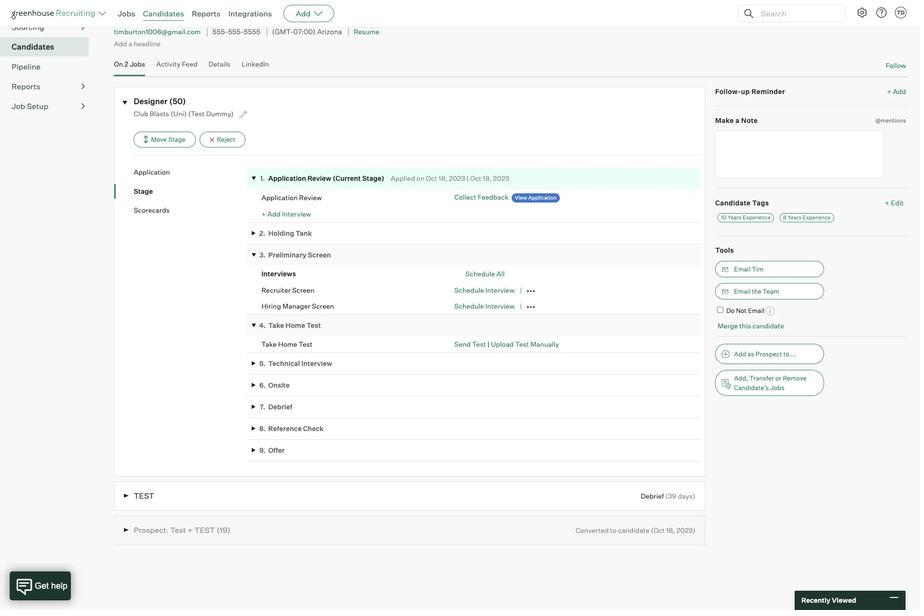 Task type: describe. For each thing, give the bounding box(es) containing it.
8. reference check
[[259, 424, 324, 433]]

merge this candidate
[[718, 322, 784, 330]]

collect feedback
[[455, 193, 509, 201]]

application up application review
[[268, 174, 306, 182]]

add,
[[734, 374, 748, 382]]

test right 'prospect:'
[[170, 525, 186, 535]]

+ add link
[[887, 87, 906, 96]]

tools
[[716, 246, 734, 254]]

schedule for hiring manager screen
[[455, 302, 484, 310]]

send test | upload test manually
[[455, 340, 559, 348]]

job dashboard
[[12, 3, 67, 12]]

1 vertical spatial take
[[262, 340, 277, 348]]

job setup link
[[12, 100, 85, 112]]

td button
[[893, 5, 909, 20]]

5.
[[259, 359, 266, 368]]

+ edit
[[885, 199, 904, 207]]

1 horizontal spatial candidates
[[143, 9, 184, 18]]

converted to candidate (oct 18, 2023)
[[576, 526, 696, 535]]

collect
[[455, 193, 477, 201]]

reject
[[217, 136, 235, 143]]

add for add a headline
[[114, 39, 127, 48]]

10 years experience link
[[718, 213, 774, 222]]

candidate's
[[734, 384, 769, 392]]

move stage
[[151, 136, 186, 143]]

7.
[[260, 403, 265, 411]]

candidate
[[716, 199, 751, 207]]

transfer
[[750, 374, 774, 382]]

job for job setup
[[12, 101, 25, 111]]

1.
[[260, 174, 265, 182]]

add as prospect to ... button
[[716, 344, 825, 364]]

schedule interview for recruiter screen
[[455, 286, 515, 294]]

+ left (19) on the bottom left of the page
[[188, 525, 193, 535]]

years for 8
[[788, 214, 802, 221]]

Do Not Email checkbox
[[717, 307, 724, 313]]

555-555-5555
[[212, 28, 261, 36]]

schedule for recruiter screen
[[455, 286, 484, 294]]

arizona
[[317, 28, 342, 36]]

job setup
[[12, 101, 48, 111]]

9. offer
[[259, 446, 285, 454]]

1 vertical spatial home
[[278, 340, 297, 348]]

timburton1006@gmail.com link
[[114, 28, 201, 36]]

1 horizontal spatial reports link
[[192, 9, 221, 18]]

club blasts (uni) (test dummy)
[[134, 110, 235, 118]]

+ add interview link
[[262, 210, 311, 218]]

tim
[[752, 265, 764, 273]]

greenhouse recruiting image
[[12, 8, 98, 19]]

recently viewed
[[802, 596, 857, 605]]

email for email tim
[[734, 265, 751, 273]]

move stage button
[[134, 132, 196, 148]]

1 vertical spatial |
[[488, 340, 490, 348]]

8.
[[259, 424, 266, 433]]

upload
[[491, 340, 514, 348]]

candidate for this
[[753, 322, 784, 330]]

setup
[[27, 101, 48, 111]]

experience for 8 years experience
[[803, 214, 831, 221]]

4. take home test
[[259, 321, 321, 330]]

reminder
[[752, 87, 785, 95]]

2 oct from the left
[[470, 174, 482, 182]]

manager
[[283, 302, 311, 310]]

team
[[763, 287, 779, 295]]

onsite
[[268, 381, 290, 389]]

1 vertical spatial review
[[299, 193, 322, 202]]

feed
[[182, 60, 198, 68]]

(gmt-07:00) arizona
[[272, 28, 342, 36]]

schedule interview link for hiring manager screen
[[455, 302, 515, 310]]

1 vertical spatial candidates
[[12, 42, 54, 52]]

move
[[151, 136, 167, 143]]

blasts
[[150, 110, 169, 118]]

test down hiring manager screen
[[307, 321, 321, 330]]

job for job dashboard
[[12, 3, 25, 12]]

2023)
[[677, 526, 696, 535]]

to inside button
[[784, 350, 790, 358]]

senior
[[114, 16, 136, 25]]

1 horizontal spatial 18,
[[483, 174, 492, 182]]

(50)
[[169, 96, 186, 106]]

0 horizontal spatial candidates link
[[12, 41, 85, 53]]

dashboard
[[27, 3, 67, 12]]

5. technical interview
[[259, 359, 332, 368]]

technical
[[268, 359, 300, 368]]

(uni)
[[171, 110, 187, 118]]

test right upload
[[515, 340, 529, 348]]

add up holding
[[267, 210, 281, 218]]

1 vertical spatial test
[[194, 525, 215, 535]]

1. application review (current stage)
[[260, 174, 384, 182]]

screen for manager
[[312, 302, 334, 310]]

+ add interview
[[262, 210, 311, 218]]

edit
[[891, 199, 904, 207]]

merge this candidate link
[[718, 322, 784, 330]]

1 horizontal spatial reports
[[192, 9, 221, 18]]

10 years experience
[[721, 214, 771, 221]]

club
[[134, 110, 148, 118]]

(19)
[[217, 525, 230, 535]]

add as prospect to ...
[[734, 350, 797, 358]]

follow-
[[716, 87, 741, 95]]

details link
[[209, 60, 231, 74]]

application right view
[[528, 194, 557, 201]]

on 2 jobs
[[114, 60, 145, 68]]

email tim button
[[716, 261, 825, 277]]

6. onsite
[[259, 381, 290, 389]]

@mentions
[[876, 117, 906, 124]]

make a note
[[716, 116, 758, 124]]

stage link
[[134, 186, 247, 196]]

8
[[783, 214, 787, 221]]

upload test manually link
[[491, 340, 559, 348]]

check
[[303, 424, 324, 433]]

follow link
[[886, 61, 906, 70]]

schedule interview link for recruiter screen
[[455, 286, 515, 294]]

0 vertical spatial debrief
[[268, 403, 292, 411]]

1 2023 from the left
[[449, 174, 465, 182]]

2.
[[259, 229, 266, 237]]

0 horizontal spatial to
[[610, 526, 617, 535]]

integrations link
[[228, 9, 272, 18]]

0 vertical spatial schedule
[[466, 270, 495, 278]]

engineering
[[209, 16, 248, 25]]

hiring
[[262, 302, 281, 310]]



Task type: locate. For each thing, give the bounding box(es) containing it.
add down follow link
[[893, 87, 906, 95]]

18, right on
[[439, 174, 448, 182]]

add, transfer or remove candidate's jobs
[[734, 374, 807, 392]]

viewed
[[832, 596, 857, 605]]

candidates down sourcing
[[12, 42, 54, 52]]

jobs
[[118, 9, 135, 18], [130, 60, 145, 68], [771, 384, 785, 392]]

a left headline
[[128, 39, 132, 48]]

application up + add interview
[[262, 193, 298, 202]]

years inside 8 years experience link
[[788, 214, 802, 221]]

18, up collect feedback link
[[483, 174, 492, 182]]

test left (19) on the bottom left of the page
[[194, 525, 215, 535]]

test
[[134, 491, 154, 501], [194, 525, 215, 535]]

job inside job setup link
[[12, 101, 25, 111]]

1 experience from the left
[[743, 214, 771, 221]]

1 schedule interview link from the top
[[455, 286, 515, 294]]

1 job from the top
[[12, 3, 25, 12]]

oct up collect feedback
[[470, 174, 482, 182]]

0 horizontal spatial years
[[728, 214, 742, 221]]

activity feed
[[156, 60, 198, 68]]

debrief right 7.
[[268, 403, 292, 411]]

2 555- from the left
[[228, 28, 244, 36]]

email for email the team
[[734, 287, 751, 295]]

1 oct from the left
[[426, 174, 437, 182]]

0 vertical spatial reports
[[192, 9, 221, 18]]

all
[[497, 270, 505, 278]]

1 schedule interview from the top
[[455, 286, 515, 294]]

a for make
[[736, 116, 740, 124]]

candidates link up pipeline link
[[12, 41, 85, 53]]

2 horizontal spatial 18,
[[667, 526, 675, 535]]

add left as
[[734, 350, 747, 358]]

1 horizontal spatial 2023
[[493, 174, 510, 182]]

application link
[[134, 167, 247, 177]]

jobs inside add, transfer or remove candidate's jobs
[[771, 384, 785, 392]]

0 vertical spatial candidates
[[143, 9, 184, 18]]

schedule interview link down schedule all link
[[455, 286, 515, 294]]

debrief (39 days)
[[641, 492, 696, 500]]

0 vertical spatial screen
[[308, 251, 331, 259]]

tank
[[296, 229, 312, 237]]

years right 8
[[788, 214, 802, 221]]

2 schedule interview from the top
[[455, 302, 515, 310]]

view
[[515, 194, 527, 201]]

4.
[[259, 321, 266, 330]]

2 experience from the left
[[803, 214, 831, 221]]

stage up scorecards at the left top
[[134, 187, 153, 195]]

candidate right this
[[753, 322, 784, 330]]

add for add as prospect to ...
[[734, 350, 747, 358]]

2 2023 from the left
[[493, 174, 510, 182]]

email left the tim
[[734, 265, 751, 273]]

1 vertical spatial reports
[[12, 82, 40, 91]]

merge
[[718, 322, 738, 330]]

0 vertical spatial job
[[12, 3, 25, 12]]

1 vertical spatial to
[[610, 526, 617, 535]]

td button
[[895, 7, 907, 18]]

experience right 8
[[803, 214, 831, 221]]

1 vertical spatial schedule interview
[[455, 302, 515, 310]]

candidates link up "timburton1006@gmail.com"
[[143, 9, 184, 18]]

pipeline
[[12, 62, 41, 71]]

reports
[[192, 9, 221, 18], [12, 82, 40, 91]]

0 vertical spatial candidates link
[[143, 9, 184, 18]]

None text field
[[716, 130, 884, 178]]

review
[[308, 174, 331, 182], [299, 193, 322, 202]]

a left note
[[736, 116, 740, 124]]

integrations
[[228, 9, 272, 18]]

1 horizontal spatial a
[[736, 116, 740, 124]]

test right send on the bottom of the page
[[472, 340, 486, 348]]

at
[[185, 16, 192, 25]]

application review
[[262, 193, 322, 202]]

prospect
[[756, 350, 782, 358]]

0 horizontal spatial |
[[467, 174, 469, 182]]

1 horizontal spatial candidate
[[753, 322, 784, 330]]

jobs right 2
[[130, 60, 145, 68]]

to left ...
[[784, 350, 790, 358]]

take down the 4.
[[262, 340, 277, 348]]

test up 5. technical interview at left bottom
[[299, 340, 313, 348]]

stage inside button
[[168, 136, 186, 143]]

pipeline link
[[12, 61, 85, 72]]

collect feedback link
[[455, 193, 509, 201]]

job up sourcing
[[12, 3, 25, 12]]

+ down follow link
[[887, 87, 892, 95]]

screen up hiring manager screen
[[292, 286, 315, 294]]

0 vertical spatial |
[[467, 174, 469, 182]]

0 vertical spatial jobs
[[118, 9, 135, 18]]

years inside 10 years experience link
[[728, 214, 742, 221]]

candidate for to
[[618, 526, 650, 535]]

0 horizontal spatial 2023
[[449, 174, 465, 182]]

dummy)
[[206, 110, 234, 118]]

email left the
[[734, 287, 751, 295]]

+ left edit
[[885, 199, 890, 207]]

+
[[887, 87, 892, 95], [885, 199, 890, 207], [262, 210, 266, 218], [188, 525, 193, 535]]

1 vertical spatial email
[[734, 287, 751, 295]]

engineer
[[153, 16, 184, 25]]

0 horizontal spatial test
[[134, 491, 154, 501]]

reports link right at
[[192, 9, 221, 18]]

+ edit link
[[883, 196, 906, 209]]

1 years from the left
[[728, 214, 742, 221]]

2
[[124, 60, 128, 68]]

sourcing link
[[12, 21, 85, 33]]

schedule down schedule all link
[[455, 286, 484, 294]]

+ inside + add link
[[887, 87, 892, 95]]

screen
[[308, 251, 331, 259], [292, 286, 315, 294], [312, 302, 334, 310]]

senior civil engineer at rsa engineering
[[114, 16, 248, 25]]

home down the '4. take home test' on the bottom of page
[[278, 340, 297, 348]]

1 555- from the left
[[212, 28, 228, 36]]

test up 'prospect:'
[[134, 491, 154, 501]]

6.
[[259, 381, 266, 389]]

civil
[[137, 16, 152, 25]]

1 vertical spatial a
[[736, 116, 740, 124]]

scorecards
[[134, 206, 170, 214]]

schedule interview for hiring manager screen
[[455, 302, 515, 310]]

1 vertical spatial schedule interview link
[[455, 302, 515, 310]]

2 job from the top
[[12, 101, 25, 111]]

0 vertical spatial home
[[286, 321, 305, 330]]

jobs down or
[[771, 384, 785, 392]]

2 schedule interview link from the top
[[455, 302, 515, 310]]

a for add
[[128, 39, 132, 48]]

take
[[268, 321, 284, 330], [262, 340, 277, 348]]

+ up 2.
[[262, 210, 266, 218]]

1 horizontal spatial test
[[194, 525, 215, 535]]

schedule interview down schedule all at top right
[[455, 302, 515, 310]]

td
[[897, 9, 905, 16]]

add inside add 'popup button'
[[296, 9, 311, 18]]

2 vertical spatial schedule
[[455, 302, 484, 310]]

job dashboard link
[[12, 2, 85, 13]]

0 horizontal spatial a
[[128, 39, 132, 48]]

0 vertical spatial reports link
[[192, 9, 221, 18]]

1 horizontal spatial years
[[788, 214, 802, 221]]

experience for 10 years experience
[[743, 214, 771, 221]]

0 vertical spatial schedule interview
[[455, 286, 515, 294]]

applied on  oct 18, 2023 | oct 18, 2023
[[391, 174, 510, 182]]

jobs left civil
[[118, 9, 135, 18]]

candidate left (oct
[[618, 526, 650, 535]]

2. holding tank
[[259, 229, 312, 237]]

hiring manager screen
[[262, 302, 334, 310]]

reports right at
[[192, 9, 221, 18]]

1 vertical spatial jobs
[[130, 60, 145, 68]]

2 vertical spatial jobs
[[771, 384, 785, 392]]

0 vertical spatial schedule interview link
[[455, 286, 515, 294]]

schedule down schedule all at top right
[[455, 302, 484, 310]]

follow-up reminder
[[716, 87, 785, 95]]

2023 up the feedback
[[493, 174, 510, 182]]

1 vertical spatial debrief
[[641, 492, 664, 500]]

review down 1. application review (current stage)
[[299, 193, 322, 202]]

+ for + edit
[[885, 199, 890, 207]]

candidates
[[143, 9, 184, 18], [12, 42, 54, 52]]

reports link up job setup link
[[12, 81, 85, 92]]

screen right manager
[[312, 302, 334, 310]]

1 vertical spatial schedule
[[455, 286, 484, 294]]

8 years experience link
[[780, 213, 834, 222]]

+ for + add interview
[[262, 210, 266, 218]]

2 vertical spatial screen
[[312, 302, 334, 310]]

18,
[[439, 174, 448, 182], [483, 174, 492, 182], [667, 526, 675, 535]]

stage inside 'link'
[[134, 187, 153, 195]]

1 vertical spatial stage
[[134, 187, 153, 195]]

add
[[296, 9, 311, 18], [114, 39, 127, 48], [893, 87, 906, 95], [267, 210, 281, 218], [734, 350, 747, 358]]

take home test
[[262, 340, 313, 348]]

@mentions link
[[876, 116, 906, 125]]

designer (50)
[[134, 96, 186, 106]]

0 horizontal spatial reports
[[12, 82, 40, 91]]

0 vertical spatial a
[[128, 39, 132, 48]]

schedule interview link down schedule all at top right
[[455, 302, 515, 310]]

prospect: test + test (19)
[[134, 525, 230, 535]]

linkedin link
[[242, 60, 269, 74]]

this
[[740, 322, 751, 330]]

candidates up "timburton1006@gmail.com"
[[143, 9, 184, 18]]

sourcing
[[12, 22, 44, 32]]

(39
[[666, 492, 677, 500]]

+ add
[[887, 87, 906, 95]]

oct right on
[[426, 174, 437, 182]]

1 horizontal spatial debrief
[[641, 492, 664, 500]]

schedule interview down schedule all link
[[455, 286, 515, 294]]

configure image
[[857, 7, 868, 18]]

add a headline
[[114, 39, 161, 48]]

2023 up the collect
[[449, 174, 465, 182]]

years right 10
[[728, 214, 742, 221]]

0 vertical spatial test
[[134, 491, 154, 501]]

1 horizontal spatial |
[[488, 340, 490, 348]]

1 horizontal spatial oct
[[470, 174, 482, 182]]

add inside + add link
[[893, 87, 906, 95]]

1 vertical spatial screen
[[292, 286, 315, 294]]

| up the collect
[[467, 174, 469, 182]]

application
[[134, 168, 170, 176], [268, 174, 306, 182], [262, 193, 298, 202], [528, 194, 557, 201]]

0 horizontal spatial candidate
[[618, 526, 650, 535]]

(current
[[333, 174, 361, 182]]

+ for + add
[[887, 87, 892, 95]]

1 horizontal spatial to
[[784, 350, 790, 358]]

1 horizontal spatial experience
[[803, 214, 831, 221]]

note
[[741, 116, 758, 124]]

job left setup
[[12, 101, 25, 111]]

18, right (oct
[[667, 526, 675, 535]]

0 vertical spatial stage
[[168, 136, 186, 143]]

0 vertical spatial take
[[268, 321, 284, 330]]

1 vertical spatial candidates link
[[12, 41, 85, 53]]

stage right move
[[168, 136, 186, 143]]

0 horizontal spatial stage
[[134, 187, 153, 195]]

experience down tags
[[743, 214, 771, 221]]

2 years from the left
[[788, 214, 802, 221]]

0 horizontal spatial oct
[[426, 174, 437, 182]]

on
[[114, 60, 123, 68]]

to right converted
[[610, 526, 617, 535]]

0 horizontal spatial candidates
[[12, 42, 54, 52]]

application down move
[[134, 168, 170, 176]]

1 vertical spatial candidate
[[618, 526, 650, 535]]

designer
[[134, 96, 168, 106]]

0 horizontal spatial reports link
[[12, 81, 85, 92]]

scorecards link
[[134, 206, 247, 215]]

review left (current
[[308, 174, 331, 182]]

1 vertical spatial job
[[12, 101, 25, 111]]

job
[[12, 3, 25, 12], [12, 101, 25, 111]]

(oct
[[651, 526, 665, 535]]

1 horizontal spatial candidates link
[[143, 9, 184, 18]]

schedule all link
[[466, 270, 505, 278]]

0 vertical spatial to
[[784, 350, 790, 358]]

stage
[[168, 136, 186, 143], [134, 187, 153, 195]]

do
[[727, 307, 735, 314]]

1 vertical spatial reports link
[[12, 81, 85, 92]]

schedule left 'all'
[[466, 270, 495, 278]]

1 horizontal spatial stage
[[168, 136, 186, 143]]

0 horizontal spatial 18,
[[439, 174, 448, 182]]

10
[[721, 214, 727, 221]]

+ inside + edit link
[[885, 199, 890, 207]]

0 horizontal spatial experience
[[743, 214, 771, 221]]

offer
[[268, 446, 285, 454]]

days)
[[678, 492, 696, 500]]

take right the 4.
[[268, 321, 284, 330]]

schedule all
[[466, 270, 505, 278]]

0 horizontal spatial debrief
[[268, 403, 292, 411]]

add for add
[[296, 9, 311, 18]]

up
[[741, 87, 750, 95]]

prospect:
[[134, 525, 169, 535]]

activity feed link
[[156, 60, 198, 74]]

add inside "add as prospect to ..." button
[[734, 350, 747, 358]]

job inside job dashboard link
[[12, 3, 25, 12]]

Search text field
[[759, 7, 837, 21]]

stage)
[[362, 174, 384, 182]]

converted
[[576, 526, 609, 535]]

2 vertical spatial email
[[748, 307, 765, 314]]

rsa
[[193, 16, 207, 25]]

0 vertical spatial review
[[308, 174, 331, 182]]

debrief
[[268, 403, 292, 411], [641, 492, 664, 500]]

email the team button
[[716, 283, 825, 299]]

| left upload
[[488, 340, 490, 348]]

add up 07:00)
[[296, 9, 311, 18]]

make
[[716, 116, 734, 124]]

resume link
[[354, 28, 380, 36]]

(gmt-
[[272, 28, 293, 36]]

screen for preliminary
[[308, 251, 331, 259]]

home down manager
[[286, 321, 305, 330]]

0 vertical spatial email
[[734, 265, 751, 273]]

manually
[[531, 340, 559, 348]]

remove
[[783, 374, 807, 382]]

add up the on
[[114, 39, 127, 48]]

candidate
[[753, 322, 784, 330], [618, 526, 650, 535]]

email right not
[[748, 307, 765, 314]]

timburton1006@gmail.com
[[114, 28, 201, 36]]

debrief left (39
[[641, 492, 664, 500]]

reports down pipeline
[[12, 82, 40, 91]]

0 vertical spatial candidate
[[753, 322, 784, 330]]

test
[[307, 321, 321, 330], [299, 340, 313, 348], [472, 340, 486, 348], [515, 340, 529, 348], [170, 525, 186, 535]]

years for 10
[[728, 214, 742, 221]]

screen down tank
[[308, 251, 331, 259]]

7. debrief
[[260, 403, 292, 411]]



Task type: vqa. For each thing, say whether or not it's contained in the screenshot.


